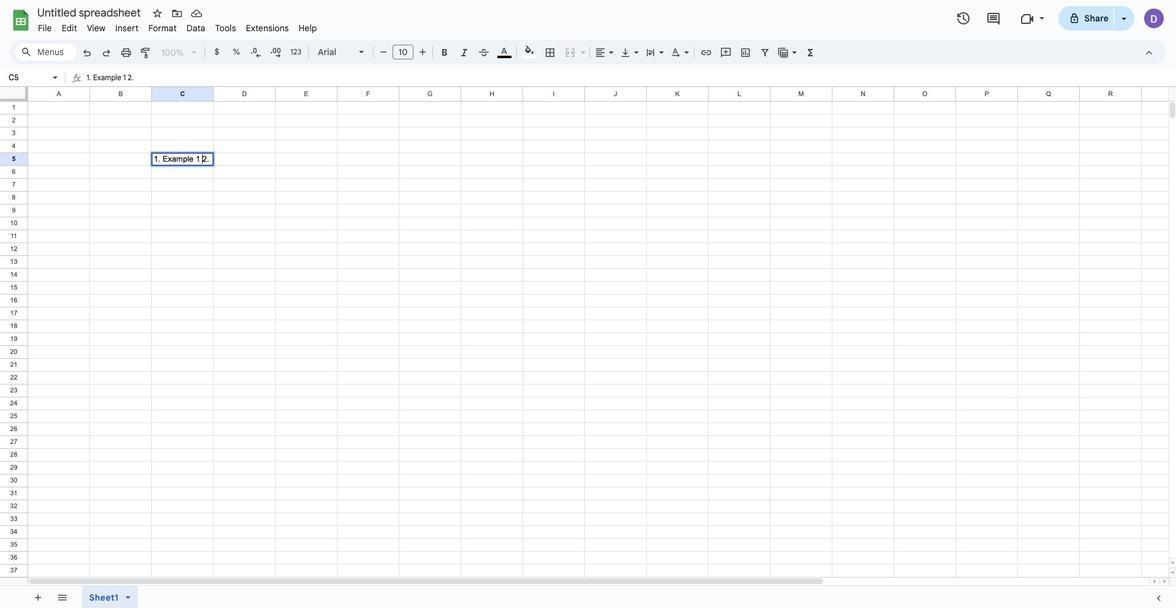 Task type: locate. For each thing, give the bounding box(es) containing it.
file
[[38, 23, 52, 34]]

1. example 1 2. for 1. example 1 2. text box
[[87, 73, 134, 82]]

share button
[[1058, 6, 1114, 31]]

2. for 1. example 1 2. text box
[[128, 73, 134, 82]]

insert
[[115, 23, 139, 34]]

fill color image
[[522, 44, 536, 58]]

0 vertical spatial 1
[[123, 73, 126, 82]]

font list. arial selected. option
[[318, 44, 352, 61]]

1 vertical spatial 2.
[[202, 154, 209, 164]]

1 horizontal spatial 1
[[196, 154, 200, 164]]

0 horizontal spatial example
[[93, 73, 121, 82]]

1 vertical spatial 1
[[196, 154, 200, 164]]

0 horizontal spatial toolbar
[[25, 586, 77, 608]]

arial
[[318, 47, 336, 58]]

edit menu item
[[57, 21, 82, 36]]

Zoom field
[[156, 44, 202, 62]]

1. inside 1. example 1 2. text box
[[87, 73, 91, 82]]

borders image
[[543, 44, 557, 61]]

example
[[93, 73, 121, 82], [163, 154, 194, 164]]

help
[[299, 23, 317, 34]]

menu bar
[[33, 16, 322, 36]]

1 vertical spatial 1. example 1 2.
[[154, 154, 209, 164]]

file menu item
[[33, 21, 57, 36]]

menu bar containing file
[[33, 16, 322, 36]]

0 horizontal spatial 1.
[[87, 73, 91, 82]]

application
[[0, 0, 1176, 608]]

toolbar
[[25, 586, 77, 608], [150, 586, 153, 608]]

extensions
[[246, 23, 289, 34]]

1 vertical spatial example
[[163, 154, 194, 164]]

1 horizontal spatial 1.
[[154, 154, 160, 164]]

sheet1 button
[[82, 586, 138, 608]]

quick sharing actions image
[[1122, 18, 1127, 37]]

functions image
[[804, 44, 818, 61]]

1 inside text box
[[123, 73, 126, 82]]

1. example 1 2. inside 1. example 1 2. text box
[[87, 73, 134, 82]]

1.
[[87, 73, 91, 82], [154, 154, 160, 164]]

0 vertical spatial 2.
[[128, 73, 134, 82]]

text rotation image
[[669, 44, 683, 61]]

1 horizontal spatial example
[[163, 154, 194, 164]]

1 toolbar from the left
[[25, 586, 77, 608]]

toolbar right sheet1 toolbar at bottom left
[[150, 586, 153, 608]]

example inside text box
[[93, 73, 121, 82]]

1 horizontal spatial 1. example 1 2.
[[154, 154, 209, 164]]

Font size field
[[393, 45, 418, 60]]

toolbar left the sheet1 at the left bottom of the page
[[25, 586, 77, 608]]

123 button
[[286, 43, 306, 61]]

format
[[148, 23, 177, 34]]

Star checkbox
[[126, 0, 176, 45]]

0 vertical spatial example
[[93, 73, 121, 82]]

insert menu item
[[110, 21, 143, 36]]

extensions menu item
[[241, 21, 294, 36]]

sheet1
[[89, 592, 119, 603]]

0 vertical spatial 1. example 1 2.
[[87, 73, 134, 82]]

0 horizontal spatial 1
[[123, 73, 126, 82]]

0 horizontal spatial 1. example 1 2.
[[87, 73, 134, 82]]

1 horizontal spatial 2.
[[202, 154, 209, 164]]

1 horizontal spatial toolbar
[[150, 586, 153, 608]]

1
[[123, 73, 126, 82], [196, 154, 200, 164]]

None text field
[[5, 72, 50, 83]]

example for 1. example 1 2. text box
[[93, 73, 121, 82]]

1 vertical spatial 1.
[[154, 154, 160, 164]]

example for c5 field
[[163, 154, 194, 164]]

data
[[187, 23, 205, 34]]

0 vertical spatial 1.
[[87, 73, 91, 82]]

2.
[[128, 73, 134, 82], [202, 154, 209, 164]]

1. example 1 2.
[[87, 73, 134, 82], [154, 154, 209, 164]]

help menu item
[[294, 21, 322, 36]]

$ button
[[208, 43, 226, 61]]

2. inside text box
[[128, 73, 134, 82]]

2. for c5 field
[[202, 154, 209, 164]]

0 horizontal spatial 2.
[[128, 73, 134, 82]]

tools
[[215, 23, 236, 34]]



Task type: vqa. For each thing, say whether or not it's contained in the screenshot.
Vertical Align image
yes



Task type: describe. For each thing, give the bounding box(es) containing it.
edit
[[62, 23, 77, 34]]

none text field inside "name box (⌘ + j)" element
[[5, 72, 50, 83]]

1 for 1. example 1 2. text box
[[123, 73, 126, 82]]

% button
[[227, 43, 246, 61]]

text color image
[[497, 44, 511, 58]]

text wrapping image
[[644, 44, 658, 61]]

main toolbar
[[76, 43, 821, 63]]

data menu item
[[182, 21, 210, 36]]

share
[[1085, 13, 1109, 24]]

menu bar banner
[[0, 0, 1176, 608]]

2 toolbar from the left
[[150, 586, 153, 608]]

123
[[290, 47, 301, 56]]

Menus field
[[15, 44, 77, 61]]

1. for 1. example 1 2. text box
[[87, 73, 91, 82]]

vertical align image
[[619, 44, 633, 61]]

Zoom text field
[[158, 44, 187, 61]]

all sheets image
[[52, 588, 72, 607]]

format menu item
[[143, 21, 182, 36]]

$
[[214, 47, 219, 57]]

%
[[233, 47, 240, 57]]

application containing share
[[0, 0, 1176, 608]]

name box (⌘ + j) element
[[4, 70, 61, 85]]

C5 field
[[154, 154, 211, 164]]

Rename text field
[[33, 5, 148, 20]]

1. Example 1 2. text field
[[87, 70, 1176, 86]]

1. example 1 2. for c5 field
[[154, 154, 209, 164]]

Font size text field
[[393, 45, 413, 59]]

1 for c5 field
[[196, 154, 200, 164]]

view
[[87, 23, 106, 34]]

menu bar inside the menu bar banner
[[33, 16, 322, 36]]

tools menu item
[[210, 21, 241, 36]]

1. for c5 field
[[154, 154, 160, 164]]

view menu item
[[82, 21, 110, 36]]

sheet1 toolbar
[[78, 586, 148, 608]]



